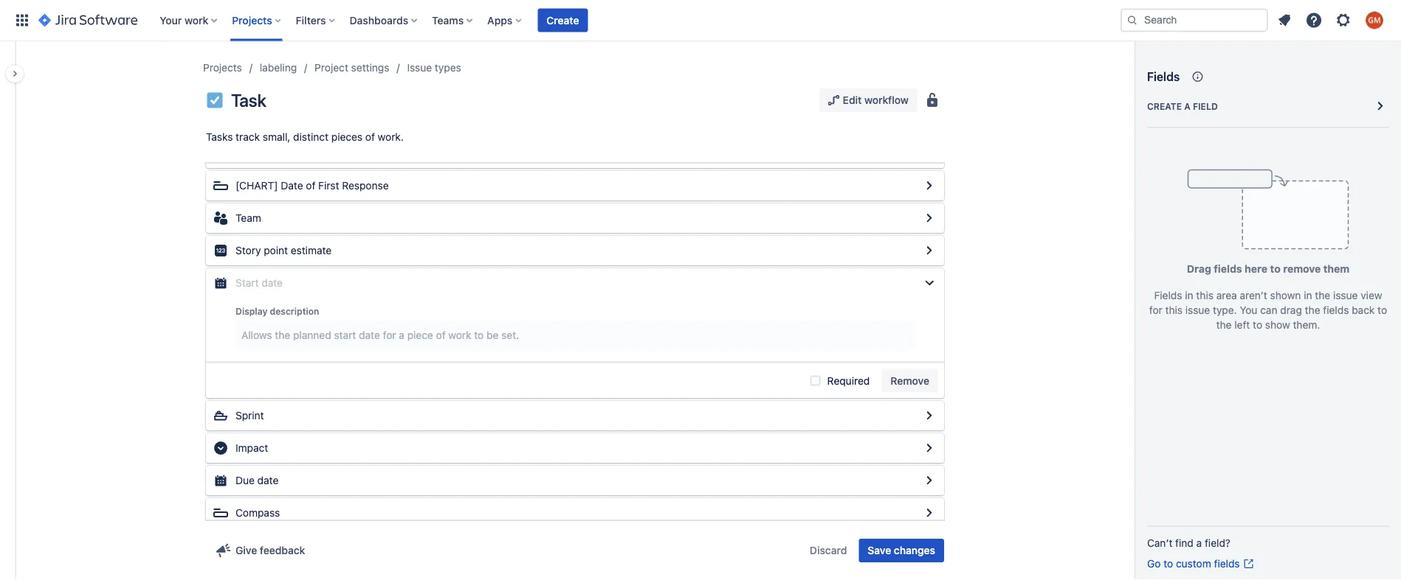 Task type: vqa. For each thing, say whether or not it's contained in the screenshot.
drag
yes



Task type: locate. For each thing, give the bounding box(es) containing it.
in
[[1185, 290, 1193, 302], [1304, 290, 1312, 302]]

close field configuration image
[[921, 275, 938, 292]]

0 horizontal spatial a
[[1184, 101, 1191, 111]]

0 horizontal spatial this
[[1165, 305, 1183, 317]]

projects up the issue type icon
[[203, 62, 242, 74]]

here
[[1245, 263, 1268, 275]]

1 vertical spatial fields
[[1323, 305, 1349, 317]]

in down the drag
[[1185, 290, 1193, 302]]

pieces
[[331, 131, 363, 143]]

work
[[185, 14, 208, 26]]

banner
[[0, 0, 1401, 41]]

can't
[[1147, 538, 1173, 550]]

to right left on the bottom right of the page
[[1253, 319, 1262, 331]]

1 horizontal spatial of
[[365, 131, 375, 143]]

open field configuration image for due date
[[921, 472, 938, 490]]

field?
[[1205, 538, 1231, 550]]

1 vertical spatial date
[[257, 475, 279, 487]]

project settings link
[[315, 59, 389, 77]]

projects
[[232, 14, 272, 26], [203, 62, 242, 74]]

Search field
[[1121, 8, 1268, 32]]

create a field
[[1147, 101, 1218, 111]]

issue
[[407, 62, 432, 74]]

0 horizontal spatial in
[[1185, 290, 1193, 302]]

sprint
[[235, 410, 264, 422]]

to down "view"
[[1378, 305, 1387, 317]]

2 vertical spatial the
[[1216, 319, 1232, 331]]

sidebar navigation image
[[0, 59, 32, 89]]

in right shown at right
[[1304, 290, 1312, 302]]

to right the "here"
[[1270, 263, 1281, 275]]

team button
[[206, 204, 944, 233]]

the down the them in the top of the page
[[1315, 290, 1330, 302]]

your profile and settings image
[[1366, 11, 1383, 29]]

fields up area
[[1214, 263, 1242, 275]]

1 horizontal spatial create
[[1147, 101, 1182, 111]]

1 horizontal spatial a
[[1196, 538, 1202, 550]]

primary element
[[9, 0, 1121, 41]]

1 vertical spatial create
[[1147, 101, 1182, 111]]

fields
[[1147, 70, 1180, 84], [1154, 290, 1182, 302]]

projects button
[[228, 8, 287, 32]]

apps button
[[483, 8, 527, 32]]

point
[[264, 245, 288, 257]]

open field configuration image for team
[[921, 210, 938, 227]]

create button
[[538, 8, 588, 32]]

5 open field configuration image from the top
[[921, 440, 938, 458]]

help image
[[1305, 11, 1323, 29]]

workflow
[[864, 94, 909, 106]]

them
[[1323, 263, 1350, 275]]

no restrictions image
[[924, 92, 941, 109]]

the down type.
[[1216, 319, 1232, 331]]

1 vertical spatial fields
[[1154, 290, 1182, 302]]

1 vertical spatial a
[[1196, 538, 1202, 550]]

issue type icon image
[[206, 92, 224, 109]]

start date
[[235, 277, 283, 289]]

save changes
[[868, 545, 935, 557]]

to
[[1270, 263, 1281, 275], [1378, 305, 1387, 317], [1253, 319, 1262, 331], [1164, 558, 1173, 571]]

date right due
[[257, 475, 279, 487]]

create
[[547, 14, 579, 26], [1147, 101, 1182, 111]]

fields inside fields in this area aren't shown in the issue view for this issue type. you can drag the fields back to the left to show them.
[[1154, 290, 1182, 302]]

fields left back
[[1323, 305, 1349, 317]]

projects for "projects" dropdown button
[[232, 14, 272, 26]]

0 horizontal spatial issue
[[1185, 305, 1210, 317]]

1 vertical spatial this
[[1165, 305, 1183, 317]]

date
[[262, 277, 283, 289], [257, 475, 279, 487]]

1 horizontal spatial issue
[[1333, 290, 1358, 302]]

teams
[[432, 14, 464, 26]]

a right the 'find'
[[1196, 538, 1202, 550]]

issue
[[1333, 290, 1358, 302], [1185, 305, 1210, 317]]

0 vertical spatial of
[[365, 131, 375, 143]]

open field configuration image inside sprint button
[[921, 407, 938, 425]]

1 vertical spatial of
[[306, 180, 316, 192]]

tasks
[[206, 131, 233, 143]]

this left area
[[1196, 290, 1214, 302]]

2 vertical spatial fields
[[1214, 558, 1240, 571]]

due
[[235, 475, 255, 487]]

this
[[1196, 290, 1214, 302], [1165, 305, 1183, 317]]

0 vertical spatial a
[[1184, 101, 1191, 111]]

drag
[[1280, 305, 1302, 317]]

a left field
[[1184, 101, 1191, 111]]

remove
[[1283, 263, 1321, 275]]

save changes button
[[859, 540, 944, 563]]

1 vertical spatial projects
[[203, 62, 242, 74]]

remove button
[[882, 369, 938, 393]]

1 horizontal spatial this
[[1196, 290, 1214, 302]]

of left work.
[[365, 131, 375, 143]]

this link will be opened in a new tab image
[[1243, 559, 1255, 571]]

of
[[365, 131, 375, 143], [306, 180, 316, 192]]

4 open field configuration image from the top
[[921, 407, 938, 425]]

open field configuration image inside impact button
[[921, 440, 938, 458]]

issue types link
[[407, 59, 461, 77]]

open field configuration image for impact
[[921, 440, 938, 458]]

6 open field configuration image from the top
[[921, 472, 938, 490]]

create left field
[[1147, 101, 1182, 111]]

open field configuration image for story point estimate
[[921, 242, 938, 260]]

fields in this area aren't shown in the issue view for this issue type. you can drag the fields back to the left to show them.
[[1149, 290, 1387, 331]]

the
[[1315, 290, 1330, 302], [1305, 305, 1320, 317], [1216, 319, 1232, 331]]

create right apps dropdown button
[[547, 14, 579, 26]]

3 open field configuration image from the top
[[921, 242, 938, 260]]

changes
[[894, 545, 935, 557]]

0 vertical spatial date
[[262, 277, 283, 289]]

the up them.
[[1305, 305, 1320, 317]]

fields left 'this link will be opened in a new tab' icon
[[1214, 558, 1240, 571]]

fields left "more information about the fields" image
[[1147, 70, 1180, 84]]

of left "first"
[[306, 180, 316, 192]]

0 horizontal spatial of
[[306, 180, 316, 192]]

date inside button
[[257, 475, 279, 487]]

you
[[1240, 305, 1258, 317]]

issue left type.
[[1185, 305, 1210, 317]]

appswitcher icon image
[[13, 11, 31, 29]]

this right for
[[1165, 305, 1183, 317]]

0 vertical spatial fields
[[1147, 70, 1180, 84]]

1 horizontal spatial in
[[1304, 290, 1312, 302]]

tasks track small, distinct pieces of work.
[[206, 131, 404, 143]]

open field configuration image inside due date button
[[921, 472, 938, 490]]

go to custom fields link
[[1147, 557, 1255, 572]]

dashboards
[[350, 14, 408, 26]]

0 vertical spatial this
[[1196, 290, 1214, 302]]

open field configuration image
[[921, 177, 938, 195], [921, 210, 938, 227], [921, 242, 938, 260], [921, 407, 938, 425], [921, 440, 938, 458], [921, 472, 938, 490]]

open field configuration image for [chart] date of first response
[[921, 177, 938, 195]]

issue up back
[[1333, 290, 1358, 302]]

project
[[315, 62, 348, 74]]

story point estimate
[[235, 245, 332, 257]]

remove
[[891, 375, 929, 387]]

0 vertical spatial projects
[[232, 14, 272, 26]]

display
[[235, 307, 267, 317]]

projects for projects link
[[203, 62, 242, 74]]

create inside button
[[547, 14, 579, 26]]

open field configuration image inside team button
[[921, 210, 938, 227]]

open field configuration image inside [chart] date of first response button
[[921, 177, 938, 195]]

jira software image
[[38, 11, 137, 29], [38, 11, 137, 29]]

project settings
[[315, 62, 389, 74]]

2 open field configuration image from the top
[[921, 210, 938, 227]]

description
[[270, 307, 319, 317]]

open field configuration image inside story point estimate button
[[921, 242, 938, 260]]

[chart] date of first response
[[235, 180, 389, 192]]

create for create a field
[[1147, 101, 1182, 111]]

edit
[[843, 94, 862, 106]]

1 open field configuration image from the top
[[921, 177, 938, 195]]

projects inside dropdown button
[[232, 14, 272, 26]]

0 horizontal spatial create
[[547, 14, 579, 26]]

1 in from the left
[[1185, 290, 1193, 302]]

give feedback
[[235, 545, 305, 557]]

shown
[[1270, 290, 1301, 302]]

a
[[1184, 101, 1191, 111], [1196, 538, 1202, 550]]

date right start
[[262, 277, 283, 289]]

1 vertical spatial issue
[[1185, 305, 1210, 317]]

projects up the labeling
[[232, 14, 272, 26]]

fields up for
[[1154, 290, 1182, 302]]

0 vertical spatial create
[[547, 14, 579, 26]]

find
[[1175, 538, 1194, 550]]

fields
[[1214, 263, 1242, 275], [1323, 305, 1349, 317], [1214, 558, 1240, 571]]



Task type: describe. For each thing, give the bounding box(es) containing it.
type.
[[1213, 305, 1237, 317]]

settings image
[[1335, 11, 1352, 29]]

labeling
[[260, 62, 297, 74]]

issue types
[[407, 62, 461, 74]]

2 in from the left
[[1304, 290, 1312, 302]]

0 vertical spatial the
[[1315, 290, 1330, 302]]

for
[[1149, 305, 1163, 317]]

[chart] date of first response button
[[206, 171, 944, 201]]

display description
[[235, 307, 319, 317]]

1 vertical spatial the
[[1305, 305, 1320, 317]]

date for start date
[[262, 277, 283, 289]]

create for create
[[547, 14, 579, 26]]

drag
[[1187, 263, 1211, 275]]

labeling link
[[260, 59, 297, 77]]

dashboards button
[[345, 8, 423, 32]]

discard
[[810, 545, 847, 557]]

discard button
[[801, 540, 856, 563]]

settings
[[351, 62, 389, 74]]

to right go
[[1164, 558, 1173, 571]]

Display description field
[[237, 322, 913, 349]]

them.
[[1293, 319, 1320, 331]]

your work
[[160, 14, 208, 26]]

impact button
[[206, 434, 944, 464]]

filters button
[[291, 8, 341, 32]]

fields inside fields in this area aren't shown in the issue view for this issue type. you can drag the fields back to the left to show them.
[[1323, 305, 1349, 317]]

notifications image
[[1276, 11, 1293, 29]]

give
[[235, 545, 257, 557]]

apps
[[487, 14, 513, 26]]

date for due date
[[257, 475, 279, 487]]

distinct
[[293, 131, 329, 143]]

fields for fields in this area aren't shown in the issue view for this issue type. you can drag the fields back to the left to show them.
[[1154, 290, 1182, 302]]

compass
[[235, 508, 280, 520]]

your
[[160, 14, 182, 26]]

date
[[281, 180, 303, 192]]

more information about the fields image
[[1189, 68, 1206, 86]]

view
[[1361, 290, 1382, 302]]

can't find a field?
[[1147, 538, 1231, 550]]

task
[[231, 90, 266, 111]]

custom
[[1176, 558, 1211, 571]]

of inside button
[[306, 180, 316, 192]]

required
[[827, 375, 870, 387]]

search image
[[1127, 14, 1138, 26]]

0 vertical spatial issue
[[1333, 290, 1358, 302]]

team
[[235, 212, 261, 224]]

area
[[1216, 290, 1237, 302]]

feedback
[[260, 545, 305, 557]]

story
[[235, 245, 261, 257]]

due date button
[[206, 467, 944, 496]]

banner containing your work
[[0, 0, 1401, 41]]

aren't
[[1240, 290, 1267, 302]]

your work button
[[155, 8, 223, 32]]

show
[[1265, 319, 1290, 331]]

projects link
[[203, 59, 242, 77]]

track
[[236, 131, 260, 143]]

fields for fields
[[1147, 70, 1180, 84]]

work.
[[378, 131, 404, 143]]

impact
[[235, 443, 268, 455]]

give feedback button
[[206, 540, 314, 563]]

response
[[342, 180, 389, 192]]

open field configuration image for sprint
[[921, 407, 938, 425]]

first
[[318, 180, 339, 192]]

small,
[[263, 131, 290, 143]]

go
[[1147, 558, 1161, 571]]

types
[[435, 62, 461, 74]]

sprint button
[[206, 402, 944, 431]]

left
[[1235, 319, 1250, 331]]

go to custom fields
[[1147, 558, 1240, 571]]

0 vertical spatial fields
[[1214, 263, 1242, 275]]

compass button
[[206, 499, 944, 529]]

edit workflow
[[843, 94, 909, 106]]

save
[[868, 545, 891, 557]]

field
[[1193, 101, 1218, 111]]

can
[[1260, 305, 1278, 317]]

filters
[[296, 14, 326, 26]]

due date
[[235, 475, 279, 487]]

[chart]
[[235, 180, 278, 192]]

edit workflow button
[[819, 89, 918, 112]]

teams button
[[428, 8, 478, 32]]

back
[[1352, 305, 1375, 317]]

open field configuration image
[[921, 505, 938, 523]]

story point estimate button
[[206, 236, 944, 266]]

drag fields here to remove them
[[1187, 263, 1350, 275]]



